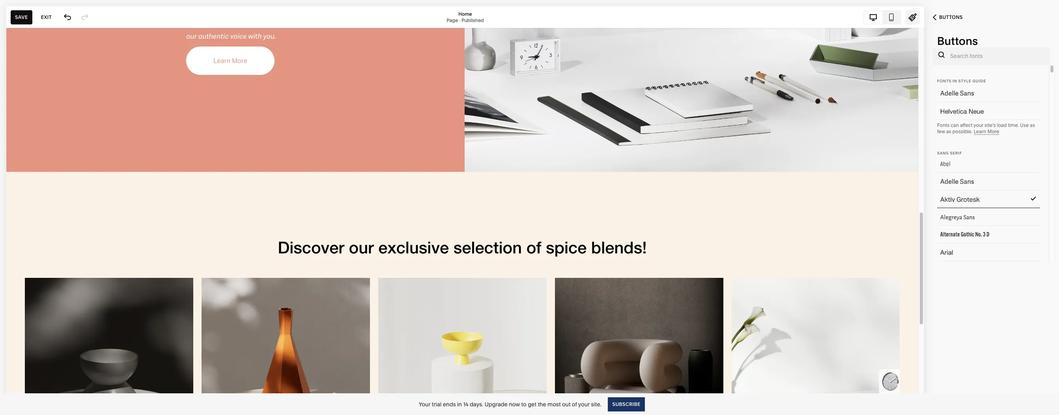 Task type: vqa. For each thing, say whether or not it's contained in the screenshot.
lazy
no



Task type: describe. For each thing, give the bounding box(es) containing it.
days.
[[470, 401, 483, 408]]

row group containing fonts can affect your site's load time. use as few as possible.
[[928, 65, 1049, 415]]

guide
[[973, 79, 986, 83]]

ends
[[443, 401, 456, 408]]

abel image
[[931, 157, 1035, 172]]

use
[[1020, 122, 1029, 128]]

of
[[572, 401, 577, 408]]

fonts for fonts in style guide
[[937, 79, 951, 83]]

buttons button
[[924, 9, 971, 26]]

out
[[562, 401, 571, 408]]

alegreya sans image
[[931, 211, 1035, 225]]

·
[[459, 17, 460, 23]]

Search fonts text field
[[950, 47, 1046, 65]]

fonts in style guide
[[937, 79, 986, 83]]

subscribe button
[[608, 397, 645, 412]]

0 horizontal spatial as
[[946, 129, 951, 135]]

site.
[[591, 401, 601, 408]]

buttons inside button
[[939, 14, 963, 20]]

more
[[987, 129, 999, 135]]

style
[[958, 79, 971, 83]]

the
[[538, 401, 546, 408]]

subscribe
[[612, 401, 640, 407]]

arial image
[[931, 246, 1035, 260]]

learn more link
[[974, 129, 999, 135]]

alternate gothic no. 3 d image
[[931, 228, 1035, 243]]

14
[[463, 401, 468, 408]]

exit button
[[37, 10, 56, 24]]

your
[[419, 401, 430, 408]]

published
[[461, 17, 484, 23]]

sans serif
[[937, 151, 962, 155]]

1 horizontal spatial in
[[953, 79, 957, 83]]

affect
[[960, 122, 973, 128]]

possible.
[[952, 129, 973, 135]]

learn more
[[974, 129, 999, 135]]



Task type: locate. For each thing, give the bounding box(es) containing it.
your
[[974, 122, 983, 128], [578, 401, 590, 408]]

1 fonts from the top
[[937, 79, 951, 83]]

sans
[[937, 151, 949, 155]]

adelle sans image down abel image
[[931, 175, 1035, 189]]

tab list
[[864, 11, 900, 23]]

0 vertical spatial in
[[953, 79, 957, 83]]

your right of
[[578, 401, 590, 408]]

fonts can affect your site's load time. use as few as possible.
[[937, 122, 1035, 135]]

trial
[[432, 401, 442, 408]]

helvetica neue image
[[931, 105, 1035, 119]]

1 vertical spatial as
[[946, 129, 951, 135]]

1 vertical spatial fonts
[[937, 122, 950, 128]]

fonts for fonts can affect your site's load time. use as few as possible.
[[937, 122, 950, 128]]

serif
[[950, 151, 962, 155]]

home page · published
[[447, 11, 484, 23]]

2 fonts from the top
[[937, 122, 950, 128]]

get
[[528, 401, 536, 408]]

site's
[[985, 122, 996, 128]]

as right few
[[946, 129, 951, 135]]

1 vertical spatial your
[[578, 401, 590, 408]]

0 vertical spatial buttons
[[939, 14, 963, 20]]

0 vertical spatial fonts
[[937, 79, 951, 83]]

0 horizontal spatial in
[[457, 401, 462, 408]]

your trial ends in 14 days. upgrade now to get the most out of your site.
[[419, 401, 601, 408]]

your up learn
[[974, 122, 983, 128]]

fonts
[[937, 79, 951, 83], [937, 122, 950, 128]]

aktiv grotesk image
[[931, 193, 1035, 207]]

exit
[[41, 14, 52, 20]]

adelle sans image down guide
[[931, 87, 1035, 101]]

now
[[509, 401, 520, 408]]

0 vertical spatial adelle sans image
[[931, 87, 1035, 101]]

row group
[[928, 65, 1049, 415]]

1 vertical spatial in
[[457, 401, 462, 408]]

fonts left style
[[937, 79, 951, 83]]

time.
[[1008, 122, 1019, 128]]

buttons
[[939, 14, 963, 20], [937, 34, 978, 48]]

your inside the fonts can affect your site's load time. use as few as possible.
[[974, 122, 983, 128]]

1 horizontal spatial your
[[974, 122, 983, 128]]

as
[[1030, 122, 1035, 128], [946, 129, 951, 135]]

1 vertical spatial adelle sans image
[[931, 175, 1035, 189]]

0 vertical spatial as
[[1030, 122, 1035, 128]]

load
[[997, 122, 1007, 128]]

1 horizontal spatial as
[[1030, 122, 1035, 128]]

in left style
[[953, 79, 957, 83]]

0 vertical spatial your
[[974, 122, 983, 128]]

save button
[[11, 10, 32, 24]]

as right the "use" on the right
[[1030, 122, 1035, 128]]

most
[[548, 401, 561, 408]]

adelle sans image
[[931, 87, 1035, 101], [931, 175, 1035, 189]]

1 vertical spatial buttons
[[937, 34, 978, 48]]

in left '14'
[[457, 401, 462, 408]]

1 adelle sans image from the top
[[931, 87, 1035, 101]]

fonts inside the fonts can affect your site's load time. use as few as possible.
[[937, 122, 950, 128]]

can
[[951, 122, 959, 128]]

learn
[[974, 129, 986, 135]]

fonts up few
[[937, 122, 950, 128]]

page
[[447, 17, 458, 23]]

save
[[15, 14, 28, 20]]

upgrade
[[485, 401, 508, 408]]

few
[[937, 129, 945, 135]]

to
[[521, 401, 526, 408]]

home
[[458, 11, 472, 17]]

in
[[953, 79, 957, 83], [457, 401, 462, 408]]

0 horizontal spatial your
[[578, 401, 590, 408]]

2 adelle sans image from the top
[[931, 175, 1035, 189]]



